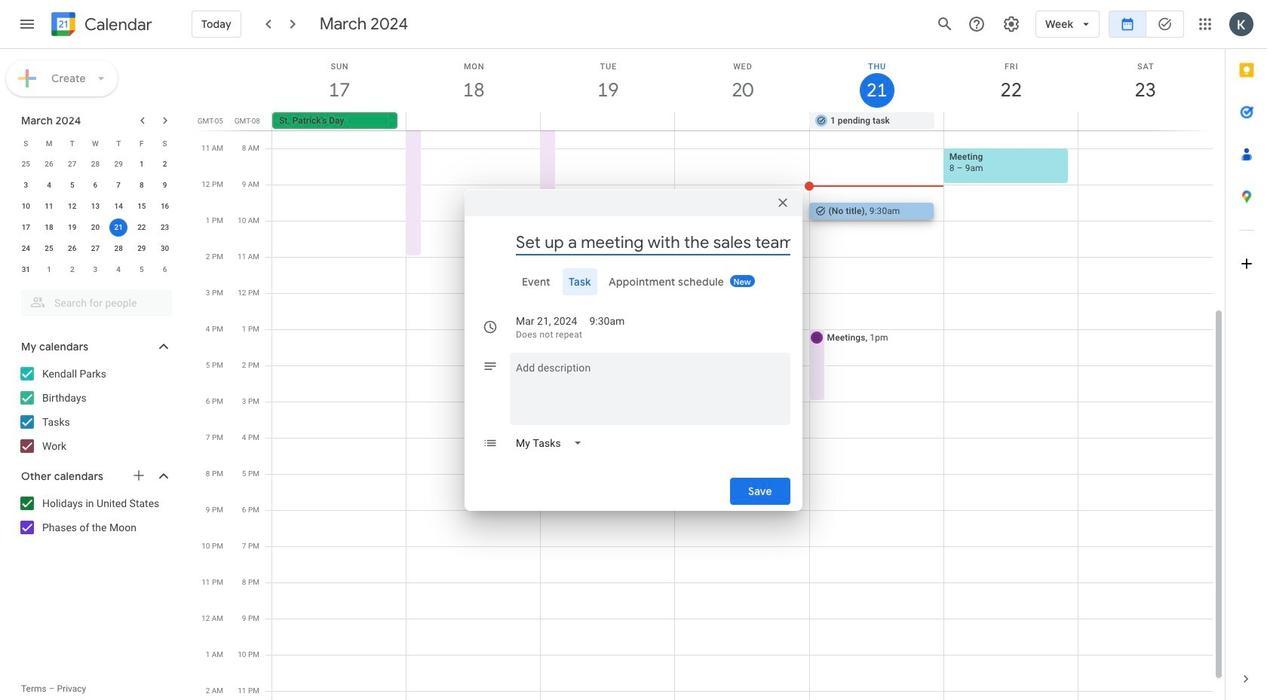 Task type: describe. For each thing, give the bounding box(es) containing it.
29 element
[[133, 240, 151, 258]]

13 element
[[86, 198, 104, 216]]

16 element
[[156, 198, 174, 216]]

february 26 element
[[40, 155, 58, 174]]

9 element
[[156, 177, 174, 195]]

calendar element
[[48, 9, 152, 42]]

12 element
[[63, 198, 81, 216]]

april 5 element
[[133, 261, 151, 279]]

april 4 element
[[110, 261, 128, 279]]

27 element
[[86, 240, 104, 258]]

5 element
[[63, 177, 81, 195]]

add other calendars image
[[131, 469, 146, 484]]

28 element
[[110, 240, 128, 258]]

march 2024 grid
[[14, 133, 177, 281]]

22 element
[[133, 219, 151, 237]]

new element
[[730, 275, 755, 287]]

april 6 element
[[156, 261, 174, 279]]

10 element
[[17, 198, 35, 216]]

21, today element
[[110, 219, 128, 237]]

settings menu image
[[1003, 15, 1021, 33]]

february 25 element
[[17, 155, 35, 174]]

0 horizontal spatial tab list
[[477, 269, 791, 296]]

11 element
[[40, 198, 58, 216]]

18 element
[[40, 219, 58, 237]]

20 element
[[86, 219, 104, 237]]

february 29 element
[[110, 155, 128, 174]]

26 element
[[63, 240, 81, 258]]

3 element
[[17, 177, 35, 195]]

cell inside the march 2024 grid
[[107, 217, 130, 238]]



Task type: vqa. For each thing, say whether or not it's contained in the screenshot.
heading
yes



Task type: locate. For each thing, give the bounding box(es) containing it.
23 element
[[156, 219, 174, 237]]

None search field
[[0, 284, 187, 317]]

1 horizontal spatial tab list
[[1226, 49, 1268, 659]]

8 element
[[133, 177, 151, 195]]

25 element
[[40, 240, 58, 258]]

row
[[266, 112, 1225, 131], [14, 133, 177, 154], [14, 154, 177, 175], [14, 175, 177, 196], [14, 196, 177, 217], [14, 217, 177, 238], [14, 238, 177, 260], [14, 260, 177, 281]]

2 element
[[156, 155, 174, 174]]

heading inside calendar element
[[81, 15, 152, 34]]

31 element
[[17, 261, 35, 279]]

my calendars list
[[3, 362, 187, 459]]

17 element
[[17, 219, 35, 237]]

april 3 element
[[86, 261, 104, 279]]

24 element
[[17, 240, 35, 258]]

15 element
[[133, 198, 151, 216]]

grid
[[193, 49, 1225, 701]]

19 element
[[63, 219, 81, 237]]

tab list
[[1226, 49, 1268, 659], [477, 269, 791, 296]]

Add description text field
[[510, 359, 791, 413]]

other calendars list
[[3, 492, 187, 540]]

main drawer image
[[18, 15, 36, 33]]

april 2 element
[[63, 261, 81, 279]]

1 element
[[133, 155, 151, 174]]

6 element
[[86, 177, 104, 195]]

row group
[[14, 154, 177, 281]]

february 28 element
[[86, 155, 104, 174]]

february 27 element
[[63, 155, 81, 174]]

4 element
[[40, 177, 58, 195]]

cell
[[407, 112, 541, 131], [541, 112, 675, 131], [675, 112, 810, 131], [944, 112, 1078, 131], [1078, 112, 1213, 131], [107, 217, 130, 238]]

Add title text field
[[516, 232, 791, 254]]

None field
[[510, 430, 594, 457]]

7 element
[[110, 177, 128, 195]]

14 element
[[110, 198, 128, 216]]

april 1 element
[[40, 261, 58, 279]]

30 element
[[156, 240, 174, 258]]

Search for people text field
[[30, 290, 163, 317]]

heading
[[81, 15, 152, 34]]



